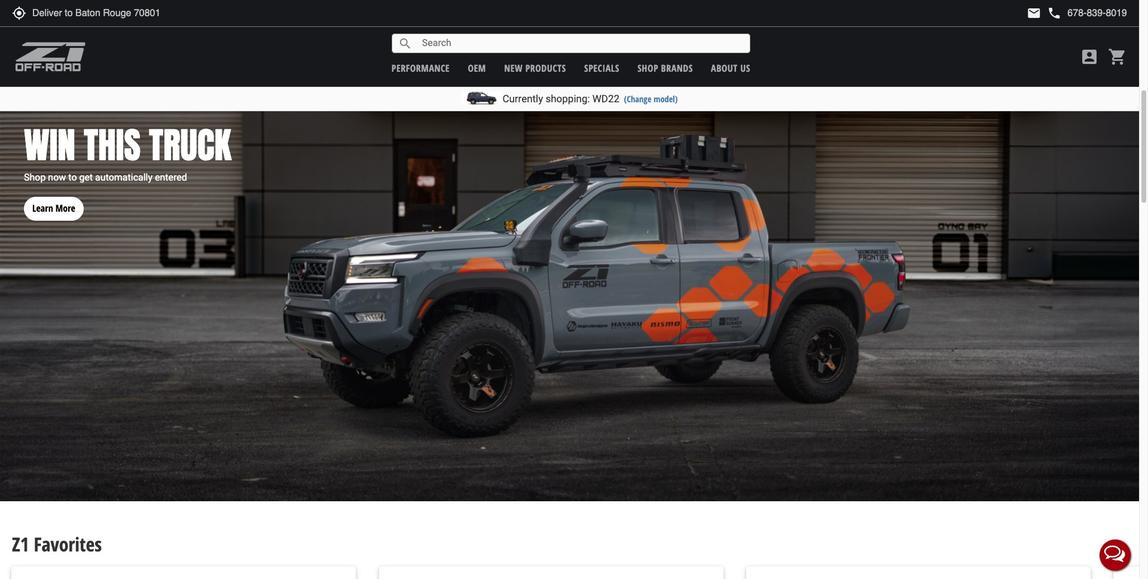 Task type: locate. For each thing, give the bounding box(es) containing it.
win
[[24, 118, 76, 173]]

z1 favorites
[[12, 531, 102, 557]]

phone link
[[1048, 6, 1128, 20]]

shopping_cart link
[[1106, 47, 1128, 66]]

shop inside 'win this truck shop now to get automatically entered'
[[24, 172, 46, 183]]

learn more link
[[24, 185, 84, 221]]

us
[[741, 61, 751, 74]]

shopping_cart
[[1109, 47, 1128, 66]]

win this truck shop now to get automatically entered
[[24, 118, 231, 183]]

model)
[[654, 93, 678, 105]]

new products
[[505, 61, 566, 74]]

currently
[[503, 93, 543, 105]]

favorites
[[34, 531, 102, 557]]

now
[[48, 172, 66, 183]]

automatically
[[95, 172, 153, 183]]

shop brands
[[638, 61, 693, 74]]

1 horizontal spatial shop
[[638, 61, 659, 74]]

shop
[[638, 61, 659, 74], [24, 172, 46, 183]]

oem link
[[468, 61, 486, 74]]

shop left the now
[[24, 172, 46, 183]]

more
[[55, 202, 75, 215]]

0 vertical spatial shop
[[638, 61, 659, 74]]

account_box link
[[1078, 47, 1103, 66]]

mail
[[1028, 6, 1042, 20]]

z1 motorsports logo image
[[15, 42, 86, 72]]

shop brands link
[[638, 61, 693, 74]]

wd22
[[593, 93, 620, 105]]

about us link
[[711, 61, 751, 74]]

0 horizontal spatial shop
[[24, 172, 46, 183]]

new
[[505, 61, 523, 74]]

z1
[[12, 531, 29, 557]]

1 vertical spatial shop
[[24, 172, 46, 183]]

xterra hq xterra parts superstore image
[[0, 0, 1140, 73]]

shop left the brands
[[638, 61, 659, 74]]



Task type: vqa. For each thing, say whether or not it's contained in the screenshot.
to
yes



Task type: describe. For each thing, give the bounding box(es) containing it.
performance link
[[392, 61, 450, 74]]

learn
[[32, 202, 53, 215]]

specials link
[[585, 61, 620, 74]]

search
[[398, 36, 413, 51]]

mail phone
[[1028, 6, 1062, 20]]

specials
[[585, 61, 620, 74]]

performance
[[392, 61, 450, 74]]

products
[[526, 61, 566, 74]]

mail link
[[1028, 6, 1042, 20]]

about us
[[711, 61, 751, 74]]

brands
[[662, 61, 693, 74]]

this
[[84, 118, 141, 173]]

truck
[[149, 118, 231, 173]]

get
[[79, 172, 93, 183]]

new products link
[[505, 61, 566, 74]]

account_box
[[1081, 47, 1100, 66]]

Search search field
[[413, 34, 750, 53]]

(change model) link
[[624, 93, 678, 105]]

my_location
[[12, 6, 26, 20]]

learn more
[[32, 202, 75, 215]]

shopping:
[[546, 93, 590, 105]]

about
[[711, 61, 738, 74]]

entered
[[155, 172, 187, 183]]

(change
[[624, 93, 652, 105]]

currently shopping: wd22 (change model)
[[503, 93, 678, 105]]

oem
[[468, 61, 486, 74]]

to
[[68, 172, 77, 183]]

win this truck shop now to get automatically entered image
[[0, 96, 1140, 501]]

phone
[[1048, 6, 1062, 20]]



